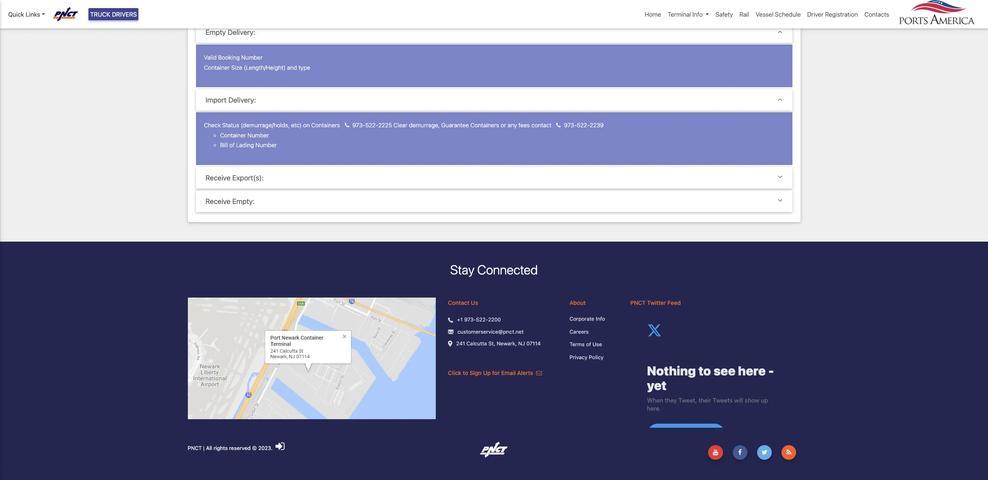 Task type: locate. For each thing, give the bounding box(es) containing it.
1 horizontal spatial when
[[640, 6, 656, 14]]

off
[[598, 6, 607, 14]]

truck left more
[[407, 6, 422, 14]]

angle down image
[[778, 174, 783, 181], [778, 197, 783, 204]]

1 vertical spatial info
[[596, 316, 605, 322]]

customerservice@pnct.net
[[458, 329, 524, 335]]

for left more
[[423, 6, 432, 14]]

check
[[204, 122, 221, 129]]

angle down image for import delivery:
[[778, 96, 783, 103]]

(3)
[[482, 6, 490, 14]]

info up careers link at the bottom right
[[596, 316, 605, 322]]

not
[[368, 6, 378, 14], [657, 6, 667, 14]]

sign
[[470, 370, 482, 377]]

of left use
[[586, 341, 591, 348]]

1 vertical spatial of
[[586, 341, 591, 348]]

2 not from the left
[[657, 6, 667, 14]]

container down status
[[220, 132, 246, 139]]

973- left 2239
[[564, 122, 577, 129]]

guarantee
[[441, 122, 469, 129]]

0 vertical spatial receive
[[206, 174, 231, 182]]

0 horizontal spatial not
[[368, 6, 378, 14]]

973- for 973-522-2225
[[353, 122, 365, 129]]

pnct | all rights reserved © 2023.
[[188, 445, 274, 452]]

+1
[[457, 317, 463, 323]]

envelope o image
[[536, 371, 542, 376]]

1 vertical spatial receive
[[206, 197, 231, 206]]

container inside container number bill of lading number
[[220, 132, 246, 139]]

container down valid on the left top of the page
[[204, 64, 230, 71]]

truck
[[407, 6, 422, 14], [623, 6, 638, 14]]

0 vertical spatial container
[[204, 64, 230, 71]]

any
[[508, 122, 517, 129]]

1 vertical spatial angle down image
[[778, 197, 783, 204]]

more
[[433, 6, 448, 14]]

receive export(s): link
[[206, 174, 783, 182]]

angle down image
[[778, 28, 783, 35], [778, 96, 783, 103]]

©
[[252, 445, 257, 452]]

2 angle down image from the top
[[778, 96, 783, 103]]

turn
[[585, 6, 597, 14]]

phone image left 973-522-2225
[[345, 123, 349, 128]]

0 horizontal spatial phone image
[[345, 123, 349, 128]]

empty:
[[232, 197, 255, 206]]

0 horizontal spatial truck
[[407, 6, 422, 14]]

delivery: right import
[[228, 96, 256, 104]]

1 phone image from the left
[[345, 123, 349, 128]]

1 your from the left
[[392, 6, 405, 14]]

for right the 'up'
[[492, 370, 500, 377]]

empty delivery: tab panel
[[196, 45, 792, 89]]

0 horizontal spatial 973-
[[353, 122, 365, 129]]

1 vertical spatial angle down image
[[778, 96, 783, 103]]

1 receive from the top
[[206, 174, 231, 182]]

delivery:
[[228, 28, 255, 37], [228, 96, 256, 104]]

please ensure that you do not idle your truck for more than three (3) minutes when stopped. always turn off your truck when not occupied.
[[291, 6, 698, 14]]

info
[[693, 11, 703, 18], [596, 316, 605, 322]]

not left terminal
[[657, 6, 667, 14]]

nj
[[518, 341, 525, 347]]

0 horizontal spatial 522-
[[365, 122, 378, 129]]

phone image
[[345, 123, 349, 128], [556, 123, 561, 128]]

vessel schedule
[[756, 11, 801, 18]]

1 horizontal spatial pnct
[[630, 300, 646, 307]]

1 horizontal spatial info
[[693, 11, 703, 18]]

when right minutes
[[517, 6, 533, 14]]

tab list
[[196, 22, 792, 214]]

do
[[359, 6, 367, 14]]

1 truck from the left
[[407, 6, 422, 14]]

containers right on
[[311, 122, 340, 129]]

+1 973-522-2200
[[457, 317, 501, 323]]

0 vertical spatial info
[[693, 11, 703, 18]]

quick links
[[8, 11, 40, 18]]

vessel
[[756, 11, 774, 18]]

of inside container number bill of lading number
[[229, 142, 235, 149]]

delivery: for empty delivery:
[[228, 28, 255, 37]]

delivery: right empty in the top of the page
[[228, 28, 255, 37]]

corporate info
[[570, 316, 605, 322]]

07114
[[526, 341, 541, 347]]

bill
[[220, 142, 228, 149]]

truck left home
[[623, 6, 638, 14]]

privacy policy
[[570, 354, 604, 361]]

customerservice@pnct.net link
[[458, 328, 524, 336]]

973- left 2225
[[353, 122, 365, 129]]

receive inside 'link'
[[206, 197, 231, 206]]

0 horizontal spatial your
[[392, 6, 405, 14]]

0 horizontal spatial of
[[229, 142, 235, 149]]

ensure
[[312, 6, 332, 14]]

stay
[[450, 262, 475, 278]]

stay connected
[[450, 262, 538, 278]]

0 horizontal spatial info
[[596, 316, 605, 322]]

973- right the +1
[[464, 317, 476, 323]]

careers link
[[570, 328, 618, 336]]

containers left or
[[471, 122, 499, 129]]

calcutta
[[467, 341, 487, 347]]

0 vertical spatial number
[[241, 54, 263, 61]]

0 vertical spatial pnct
[[630, 300, 646, 307]]

973-
[[353, 122, 365, 129], [564, 122, 577, 129], [464, 317, 476, 323]]

receive up receive empty:
[[206, 174, 231, 182]]

type
[[299, 64, 310, 71]]

terminal info link
[[665, 6, 712, 22]]

241 calcutta st, newark, nj 07114
[[456, 341, 541, 347]]

1 horizontal spatial containers
[[471, 122, 499, 129]]

receive left empty:
[[206, 197, 231, 206]]

1 vertical spatial pnct
[[188, 445, 202, 452]]

truck drivers
[[90, 11, 137, 18]]

phone image right contact
[[556, 123, 561, 128]]

phone image for 973-522-2239
[[556, 123, 561, 128]]

contacts
[[865, 11, 889, 18]]

1 horizontal spatial phone image
[[556, 123, 561, 128]]

receive for receive empty:
[[206, 197, 231, 206]]

1 vertical spatial delivery:
[[228, 96, 256, 104]]

terminal info
[[668, 11, 703, 18]]

2 horizontal spatial 973-
[[564, 122, 577, 129]]

email
[[501, 370, 516, 377]]

1 when from the left
[[517, 6, 533, 14]]

0 vertical spatial of
[[229, 142, 235, 149]]

(demurrage/holds,
[[241, 122, 290, 129]]

for
[[423, 6, 432, 14], [492, 370, 500, 377]]

1 horizontal spatial not
[[657, 6, 667, 14]]

0 vertical spatial angle down image
[[778, 174, 783, 181]]

angle down image inside receive empty: 'link'
[[778, 197, 783, 204]]

1 horizontal spatial truck
[[623, 6, 638, 14]]

angle down image for empty:
[[778, 197, 783, 204]]

always
[[563, 6, 583, 14]]

when left terminal
[[640, 6, 656, 14]]

0 horizontal spatial for
[[423, 6, 432, 14]]

stopped.
[[535, 6, 561, 14]]

pnct twitter feed
[[630, 300, 681, 307]]

container inside valid booking number container size (length/height) and type
[[204, 64, 230, 71]]

size
[[231, 64, 242, 71]]

0 horizontal spatial containers
[[311, 122, 340, 129]]

container
[[204, 64, 230, 71], [220, 132, 246, 139]]

on
[[303, 122, 310, 129]]

0 horizontal spatial when
[[517, 6, 533, 14]]

1 horizontal spatial for
[[492, 370, 500, 377]]

clear
[[394, 122, 408, 129]]

1 horizontal spatial your
[[608, 6, 621, 14]]

angle down image inside 'empty delivery:' link
[[778, 28, 783, 35]]

0 vertical spatial delivery:
[[228, 28, 255, 37]]

of right bill
[[229, 142, 235, 149]]

pnct
[[630, 300, 646, 307], [188, 445, 202, 452]]

2239
[[590, 122, 604, 129]]

terms
[[570, 341, 585, 348]]

your right off at right top
[[608, 6, 621, 14]]

pnct left twitter
[[630, 300, 646, 307]]

receive
[[206, 174, 231, 182], [206, 197, 231, 206]]

feed
[[668, 300, 681, 307]]

angle down image inside receive export(s): link
[[778, 174, 783, 181]]

1 vertical spatial number
[[248, 132, 269, 139]]

0 vertical spatial angle down image
[[778, 28, 783, 35]]

2 truck from the left
[[623, 6, 638, 14]]

2 containers from the left
[[471, 122, 499, 129]]

that
[[334, 6, 345, 14]]

1 not from the left
[[368, 6, 378, 14]]

pnct left the |
[[188, 445, 202, 452]]

booking
[[218, 54, 240, 61]]

2 angle down image from the top
[[778, 197, 783, 204]]

2 receive from the top
[[206, 197, 231, 206]]

2 vertical spatial number
[[256, 142, 277, 149]]

angle down image inside "import delivery:" link
[[778, 96, 783, 103]]

2 phone image from the left
[[556, 123, 561, 128]]

1 angle down image from the top
[[778, 28, 783, 35]]

1 angle down image from the top
[[778, 174, 783, 181]]

not right do on the top left of the page
[[368, 6, 378, 14]]

phone image inside 973-522-2225 link
[[345, 123, 349, 128]]

phone image inside 973-522-2239 link
[[556, 123, 561, 128]]

newark,
[[497, 341, 517, 347]]

rights
[[214, 445, 228, 452]]

number
[[241, 54, 263, 61], [248, 132, 269, 139], [256, 142, 277, 149]]

973- for 973-522-2239
[[564, 122, 577, 129]]

2200
[[488, 317, 501, 323]]

2 horizontal spatial 522-
[[577, 122, 590, 129]]

your right the 'idle'
[[392, 6, 405, 14]]

info right terminal
[[693, 11, 703, 18]]

1 horizontal spatial 522-
[[476, 317, 488, 323]]

1 vertical spatial container
[[220, 132, 246, 139]]

522-
[[365, 122, 378, 129], [577, 122, 590, 129], [476, 317, 488, 323]]

0 horizontal spatial pnct
[[188, 445, 202, 452]]



Task type: vqa. For each thing, say whether or not it's contained in the screenshot.
Business
no



Task type: describe. For each thing, give the bounding box(es) containing it.
click
[[448, 370, 461, 377]]

please
[[291, 6, 310, 14]]

contact
[[448, 300, 470, 307]]

all
[[206, 445, 212, 452]]

export(s):
[[232, 174, 264, 182]]

use
[[593, 341, 602, 348]]

registration
[[825, 11, 858, 18]]

twitter
[[647, 300, 666, 307]]

schedule
[[775, 11, 801, 18]]

import delivery: link
[[206, 96, 783, 104]]

truck drivers link
[[88, 8, 139, 20]]

import delivery:
[[206, 96, 256, 104]]

receive export(s):
[[206, 174, 264, 182]]

driver registration
[[807, 11, 858, 18]]

than
[[450, 6, 463, 14]]

idle
[[380, 6, 390, 14]]

corporate info link
[[570, 315, 618, 323]]

terms of use link
[[570, 341, 618, 349]]

vessel schedule link
[[753, 6, 804, 22]]

st,
[[489, 341, 495, 347]]

empty delivery:
[[206, 28, 255, 37]]

sign in image
[[276, 442, 285, 452]]

corporate
[[570, 316, 595, 322]]

pnct for pnct twitter feed
[[630, 300, 646, 307]]

0 vertical spatial for
[[423, 6, 432, 14]]

contact us
[[448, 300, 478, 307]]

us
[[471, 300, 478, 307]]

about
[[570, 300, 586, 307]]

privacy
[[570, 354, 588, 361]]

+1 973-522-2200 link
[[457, 316, 501, 324]]

you
[[347, 6, 357, 14]]

973-522-2239
[[563, 122, 604, 129]]

angle down image for empty delivery:
[[778, 28, 783, 35]]

info for corporate info
[[596, 316, 605, 322]]

import delivery: tab panel
[[196, 112, 792, 167]]

rail
[[740, 11, 749, 18]]

links
[[26, 11, 40, 18]]

1 vertical spatial for
[[492, 370, 500, 377]]

info for terminal info
[[693, 11, 703, 18]]

status
[[222, 122, 239, 129]]

occupied.
[[669, 6, 698, 14]]

to
[[463, 370, 468, 377]]

number inside valid booking number container size (length/height) and type
[[241, 54, 263, 61]]

alerts
[[517, 370, 533, 377]]

drivers
[[112, 11, 137, 18]]

973-522-2225
[[351, 122, 392, 129]]

empty delivery: link
[[206, 28, 783, 37]]

safety
[[716, 11, 733, 18]]

home
[[645, 11, 661, 18]]

contact
[[531, 122, 552, 129]]

demurrage,
[[409, 122, 440, 129]]

1 horizontal spatial 973-
[[464, 317, 476, 323]]

(length/height)
[[244, 64, 286, 71]]

522- for 2225
[[365, 122, 378, 129]]

receive for receive export(s):
[[206, 174, 231, 182]]

minutes
[[492, 6, 516, 14]]

fees
[[519, 122, 530, 129]]

receive empty:
[[206, 197, 255, 206]]

clear demurrage, guarantee containers or any fees contact
[[392, 122, 553, 129]]

1 containers from the left
[[311, 122, 340, 129]]

angle down image for export(s):
[[778, 174, 783, 181]]

check status (demurrage/holds, etc) on containers
[[204, 122, 342, 129]]

truck
[[90, 11, 110, 18]]

2225
[[378, 122, 392, 129]]

|
[[203, 445, 205, 452]]

lading
[[236, 142, 254, 149]]

2 when from the left
[[640, 6, 656, 14]]

2023.
[[258, 445, 273, 452]]

pnct for pnct | all rights reserved © 2023.
[[188, 445, 202, 452]]

policy
[[589, 354, 604, 361]]

home link
[[642, 6, 665, 22]]

terminal
[[668, 11, 691, 18]]

privacy policy link
[[570, 354, 618, 362]]

quick links link
[[8, 10, 45, 19]]

2 your from the left
[[608, 6, 621, 14]]

driver
[[807, 11, 824, 18]]

quick
[[8, 11, 24, 18]]

reserved
[[229, 445, 251, 452]]

valid booking number container size (length/height) and type
[[204, 54, 310, 71]]

or
[[501, 122, 506, 129]]

phone image for 973-522-2225
[[345, 123, 349, 128]]

connected
[[477, 262, 538, 278]]

terms of use
[[570, 341, 602, 348]]

973-522-2225 link
[[342, 122, 392, 129]]

522- for 2239
[[577, 122, 590, 129]]

1 horizontal spatial of
[[586, 341, 591, 348]]

click to sign up for email alerts link
[[448, 370, 542, 377]]

241
[[456, 341, 465, 347]]

delivery: for import delivery:
[[228, 96, 256, 104]]

tab list containing empty delivery:
[[196, 22, 792, 214]]

rail link
[[736, 6, 753, 22]]



